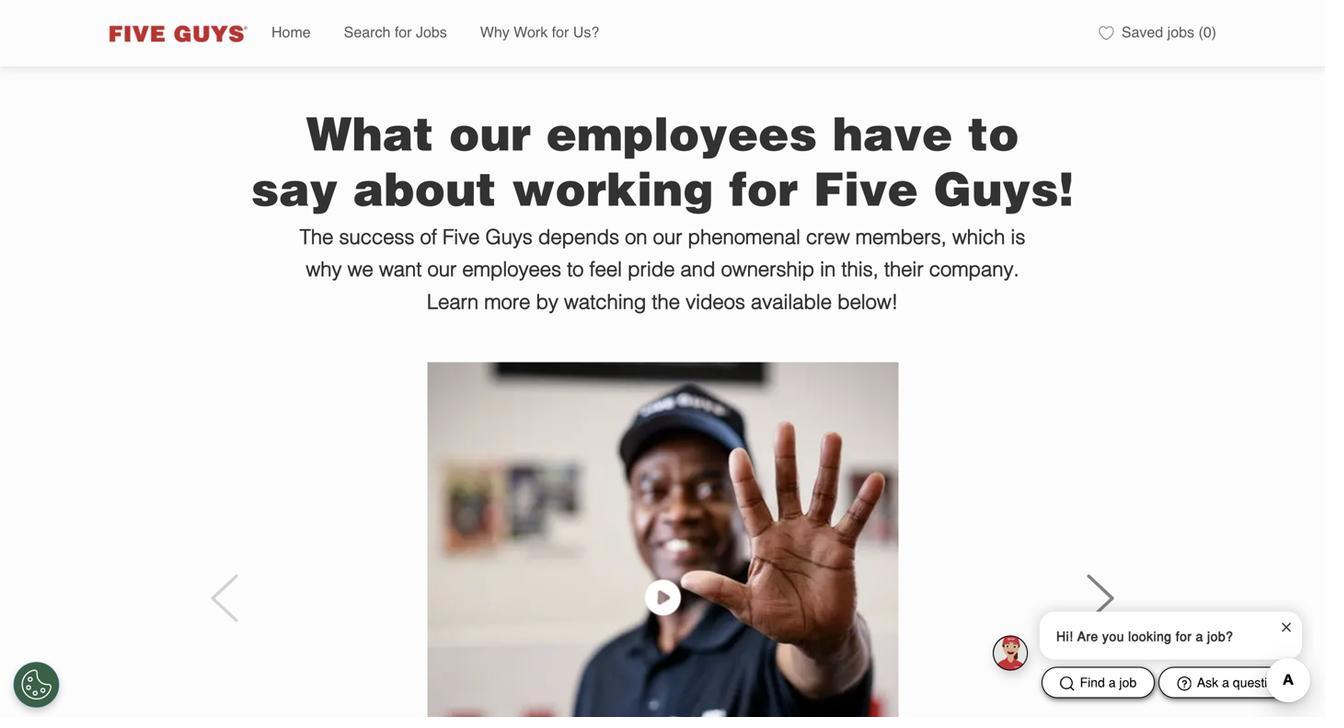 Task type: vqa. For each thing, say whether or not it's contained in the screenshot.
time image associated with 1st map pin image from the left
no



Task type: describe. For each thing, give the bounding box(es) containing it.
videos
[[686, 290, 746, 313]]

why
[[480, 26, 510, 41]]

saved
[[1122, 26, 1164, 40]]

company logo image
[[98, 18, 255, 48]]

learn
[[427, 290, 479, 313]]

is
[[1011, 225, 1026, 249]]

crew
[[807, 225, 850, 249]]

of
[[420, 225, 437, 249]]

company.
[[930, 258, 1020, 281]]

jobs
[[1168, 26, 1195, 40]]

this,
[[842, 258, 879, 281]]

1 vertical spatial our
[[653, 225, 683, 249]]

work
[[514, 26, 548, 41]]

what
[[306, 104, 434, 161]]

which
[[953, 225, 1006, 249]]

the
[[300, 225, 334, 249]]

say
[[251, 160, 338, 217]]

search
[[344, 26, 391, 41]]

click here to play video image
[[641, 576, 685, 620]]

0 vertical spatial five
[[814, 160, 919, 217]]

why work for us?
[[480, 26, 600, 41]]

guys!
[[934, 160, 1075, 217]]

want
[[379, 258, 422, 281]]

guys depends
[[486, 225, 620, 249]]

more
[[485, 290, 531, 313]]

below!
[[838, 290, 899, 313]]

1 vertical spatial to
[[567, 258, 584, 281]]

available
[[751, 290, 832, 313]]

search for jobs link
[[344, 26, 447, 41]]

the
[[652, 290, 680, 313]]

their
[[885, 258, 924, 281]]

about
[[353, 160, 497, 217]]

jobs
[[416, 26, 447, 41]]

1 horizontal spatial to
[[969, 104, 1020, 161]]

employees
[[463, 258, 562, 281]]

2 vertical spatial our
[[428, 258, 457, 281]]

success
[[339, 225, 415, 249]]



Task type: locate. For each thing, give the bounding box(es) containing it.
(0)
[[1199, 26, 1217, 40]]

for left us?
[[552, 26, 569, 41]]

ownership
[[721, 258, 815, 281]]

0 horizontal spatial for
[[395, 26, 412, 41]]

heart image
[[1100, 26, 1114, 40]]

for
[[395, 26, 412, 41], [552, 26, 569, 41], [729, 160, 799, 217]]

feel
[[590, 258, 622, 281]]

our
[[449, 104, 531, 161], [653, 225, 683, 249], [428, 258, 457, 281]]

1 horizontal spatial five
[[814, 160, 919, 217]]

what our employees have to say about working for five guys! the success of five guys depends on our phenomenal crew members, which is why we want our employees to feel pride and ownership in this, their company. learn more by watching the videos available below!
[[251, 104, 1075, 313]]

us?
[[573, 26, 600, 41]]

1 horizontal spatial for
[[552, 26, 569, 41]]

members,
[[856, 225, 947, 249]]

five
[[814, 160, 919, 217], [443, 225, 480, 249]]

2 horizontal spatial for
[[729, 160, 799, 217]]

pride
[[628, 258, 675, 281]]

home link
[[272, 26, 311, 41]]

for inside what our employees have to say about working for five guys! the success of five guys depends on our phenomenal crew members, which is why we want our employees to feel pride and ownership in this, their company. learn more by watching the videos available below!
[[729, 160, 799, 217]]

home
[[272, 26, 311, 41]]

0 vertical spatial to
[[969, 104, 1020, 161]]

employees have
[[547, 104, 953, 161]]

0 horizontal spatial five
[[443, 225, 480, 249]]

0 vertical spatial our
[[449, 104, 531, 161]]

by
[[536, 290, 559, 313]]

phenomenal
[[688, 225, 801, 249]]

five right of
[[443, 225, 480, 249]]

saved jobs (0)
[[1122, 26, 1217, 40]]

in
[[821, 258, 836, 281]]

for up the phenomenal
[[729, 160, 799, 217]]

why
[[306, 258, 342, 281]]

1 vertical spatial five
[[443, 225, 480, 249]]

search for jobs
[[344, 26, 447, 41]]

to
[[969, 104, 1020, 161], [567, 258, 584, 281]]

watching
[[564, 290, 647, 313]]

and
[[681, 258, 716, 281]]

we
[[348, 258, 374, 281]]

list
[[255, 0, 1089, 66]]

list containing home
[[255, 0, 1089, 66]]

for left jobs
[[395, 26, 412, 41]]

on
[[625, 225, 648, 249]]

five up members,
[[814, 160, 919, 217]]

0 horizontal spatial to
[[567, 258, 584, 281]]

working
[[512, 160, 714, 217]]

why work for us? link
[[480, 26, 600, 41]]



